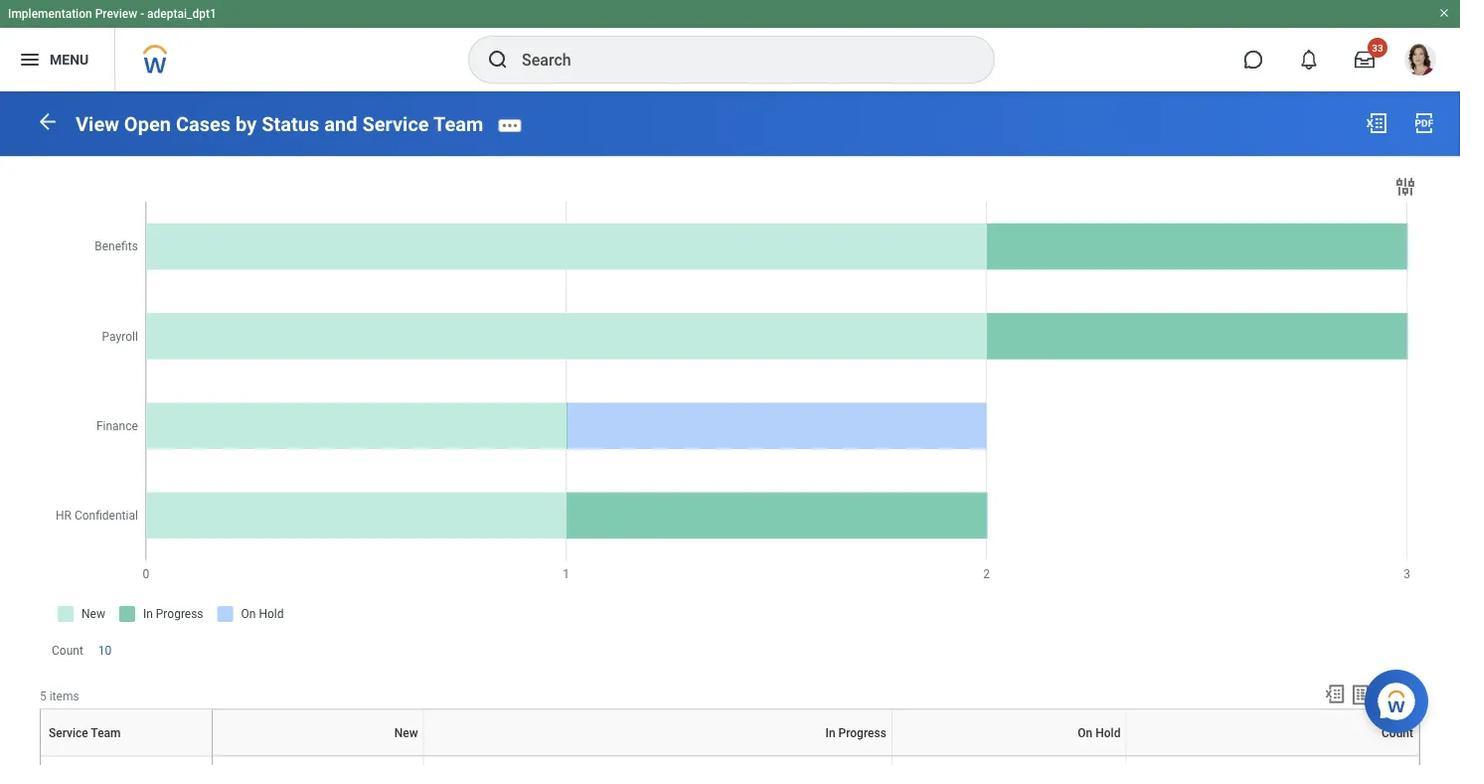 Task type: describe. For each thing, give the bounding box(es) containing it.
new button
[[316, 757, 319, 758]]

toolbar inside view open cases by status and service team main content
[[1316, 683, 1421, 709]]

1 horizontal spatial progress
[[839, 726, 887, 740]]

view printable version (pdf) image
[[1413, 111, 1437, 135]]

on inside row "element"
[[1078, 726, 1093, 740]]

0 horizontal spatial progress
[[656, 757, 660, 758]]

new in progress on hold count
[[316, 757, 1274, 758]]

configure and view chart data image
[[1394, 175, 1418, 199]]

Search Workday  search field
[[522, 38, 954, 82]]

2 vertical spatial count
[[1272, 757, 1274, 758]]

export to excel image
[[1365, 111, 1389, 135]]

justify image
[[18, 48, 42, 72]]

export to excel image
[[1324, 683, 1346, 705]]

hold inside row "element"
[[1096, 726, 1121, 740]]

count column header
[[1127, 757, 1419, 758]]

profile logan mcneil image
[[1405, 44, 1437, 80]]

in progress button
[[655, 757, 661, 758]]

1 horizontal spatial service
[[124, 757, 128, 758]]

implementation
[[8, 7, 92, 21]]

menu
[[50, 51, 89, 68]]

0 vertical spatial in
[[826, 726, 836, 740]]

33
[[1372, 42, 1384, 54]]

0 horizontal spatial on
[[1007, 757, 1008, 758]]

-
[[140, 7, 144, 21]]

in progress
[[826, 726, 887, 740]]

33 button
[[1343, 38, 1388, 82]]

service inside row "element"
[[49, 726, 88, 740]]

view open cases by status and service team
[[76, 113, 484, 136]]

status
[[262, 113, 319, 136]]

on hold button
[[1007, 757, 1012, 758]]

0 horizontal spatial hold
[[1009, 757, 1011, 758]]

menu banner
[[0, 0, 1461, 91]]

2 horizontal spatial service
[[362, 113, 429, 136]]



Task type: vqa. For each thing, say whether or not it's contained in the screenshot.
'Toolbar'
yes



Task type: locate. For each thing, give the bounding box(es) containing it.
1 horizontal spatial in
[[826, 726, 836, 740]]

0 vertical spatial hold
[[1096, 726, 1121, 740]]

0 vertical spatial progress
[[839, 726, 887, 740]]

1 horizontal spatial service team
[[124, 757, 130, 758]]

0 vertical spatial on
[[1078, 726, 1093, 740]]

adeptai_dpt1
[[147, 7, 217, 21]]

2 row element from the left
[[213, 710, 1424, 756]]

1 horizontal spatial new
[[394, 726, 418, 740]]

view open cases by status and service team element
[[76, 113, 484, 136]]

notifications large image
[[1300, 50, 1319, 70]]

implementation preview -   adeptai_dpt1
[[8, 7, 217, 21]]

0 vertical spatial service team
[[49, 726, 121, 740]]

1 vertical spatial progress
[[656, 757, 660, 758]]

row element containing new
[[213, 710, 1424, 756]]

1 vertical spatial service team
[[124, 757, 130, 758]]

close environment banner image
[[1439, 7, 1451, 19]]

1 horizontal spatial team
[[128, 757, 130, 758]]

0 vertical spatial team
[[434, 113, 484, 136]]

open
[[124, 113, 171, 136]]

0 vertical spatial new
[[394, 726, 418, 740]]

1 vertical spatial team
[[91, 726, 121, 740]]

on
[[1078, 726, 1093, 740], [1007, 757, 1008, 758]]

service
[[362, 113, 429, 136], [49, 726, 88, 740], [124, 757, 128, 758]]

1 horizontal spatial on
[[1078, 726, 1093, 740]]

1 vertical spatial service
[[49, 726, 88, 740]]

1 vertical spatial hold
[[1009, 757, 1011, 758]]

0 vertical spatial service
[[362, 113, 429, 136]]

hold
[[1096, 726, 1121, 740], [1009, 757, 1011, 758]]

select to filter grid data image
[[1374, 684, 1396, 705]]

new for new in progress on hold count
[[316, 757, 318, 758]]

new for new
[[394, 726, 418, 740]]

0 horizontal spatial service
[[49, 726, 88, 740]]

row element
[[42, 710, 216, 756], [213, 710, 1424, 756]]

export to worksheets image
[[1349, 683, 1373, 707]]

view
[[76, 113, 119, 136]]

on hold
[[1078, 726, 1121, 740]]

team
[[434, 113, 484, 136], [91, 726, 121, 740], [128, 757, 130, 758]]

row element containing service team
[[42, 710, 216, 756]]

count inside row "element"
[[1382, 726, 1414, 740]]

service team inside row "element"
[[49, 726, 121, 740]]

in
[[826, 726, 836, 740], [655, 757, 656, 758]]

0 horizontal spatial count
[[52, 645, 83, 658]]

5 items
[[40, 689, 79, 703]]

5
[[40, 689, 46, 703]]

1 vertical spatial count
[[1382, 726, 1414, 740]]

cases
[[176, 113, 231, 136]]

2 vertical spatial team
[[128, 757, 130, 758]]

items
[[49, 689, 79, 703]]

inbox large image
[[1355, 50, 1375, 70]]

row element up 'new in progress on hold count'
[[213, 710, 1424, 756]]

1 vertical spatial on
[[1007, 757, 1008, 758]]

and
[[324, 113, 357, 136]]

0 horizontal spatial in
[[655, 757, 656, 758]]

1 vertical spatial in
[[655, 757, 656, 758]]

toolbar
[[1316, 683, 1421, 709]]

search image
[[486, 48, 510, 72]]

10
[[98, 645, 112, 658]]

1 row element from the left
[[42, 710, 216, 756]]

fullscreen image
[[1399, 683, 1421, 705]]

view open cases by status and service team main content
[[0, 91, 1461, 766]]

0 horizontal spatial team
[[91, 726, 121, 740]]

2 horizontal spatial team
[[434, 113, 484, 136]]

by
[[236, 113, 257, 136]]

0 horizontal spatial new
[[316, 757, 318, 758]]

1 vertical spatial new
[[316, 757, 318, 758]]

0 horizontal spatial service team
[[49, 726, 121, 740]]

menu button
[[0, 28, 115, 91]]

2 vertical spatial service
[[124, 757, 128, 758]]

service team
[[49, 726, 121, 740], [124, 757, 130, 758]]

progress
[[839, 726, 887, 740], [656, 757, 660, 758]]

preview
[[95, 7, 137, 21]]

2 horizontal spatial count
[[1382, 726, 1414, 740]]

service team button
[[124, 757, 130, 758]]

row element up service team button
[[42, 710, 216, 756]]

1 horizontal spatial hold
[[1096, 726, 1121, 740]]

previous page image
[[36, 110, 60, 134]]

1 horizontal spatial count
[[1272, 757, 1274, 758]]

count
[[52, 645, 83, 658], [1382, 726, 1414, 740], [1272, 757, 1274, 758]]

new
[[394, 726, 418, 740], [316, 757, 318, 758]]

0 vertical spatial count
[[52, 645, 83, 658]]

10 button
[[98, 644, 115, 660]]



